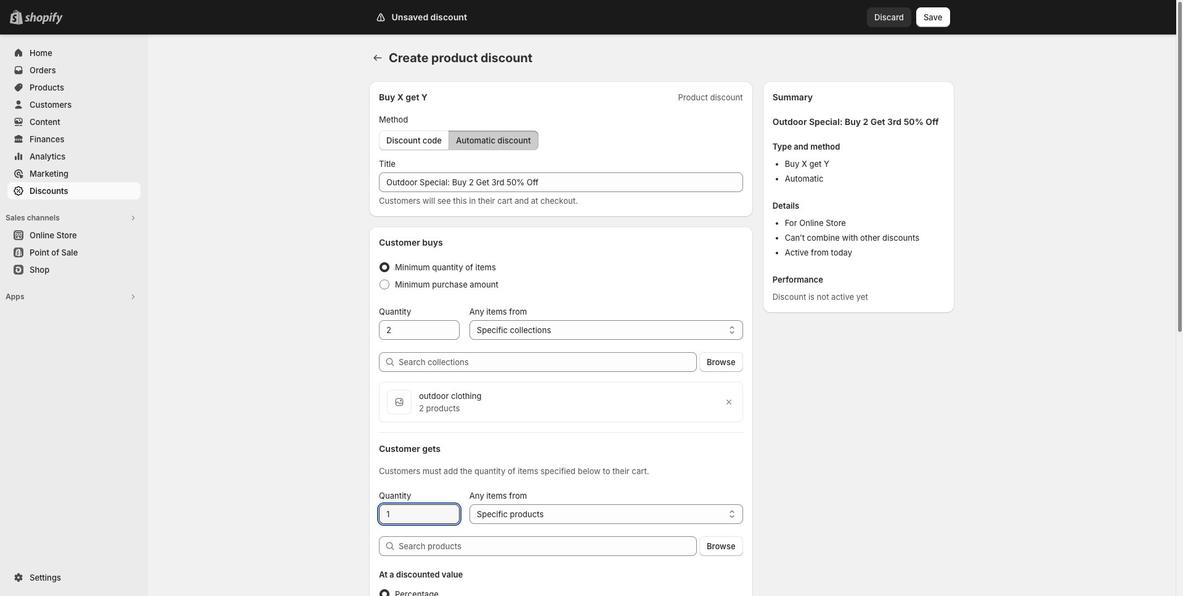 Task type: vqa. For each thing, say whether or not it's contained in the screenshot.
Search products text box
yes



Task type: describe. For each thing, give the bounding box(es) containing it.
Search collections text field
[[399, 353, 697, 372]]



Task type: locate. For each thing, give the bounding box(es) containing it.
Search products text field
[[399, 537, 697, 556]]

None text field
[[379, 173, 743, 192], [379, 320, 460, 340], [379, 173, 743, 192], [379, 320, 460, 340]]

shopify image
[[25, 12, 63, 25]]

None text field
[[379, 505, 460, 524]]



